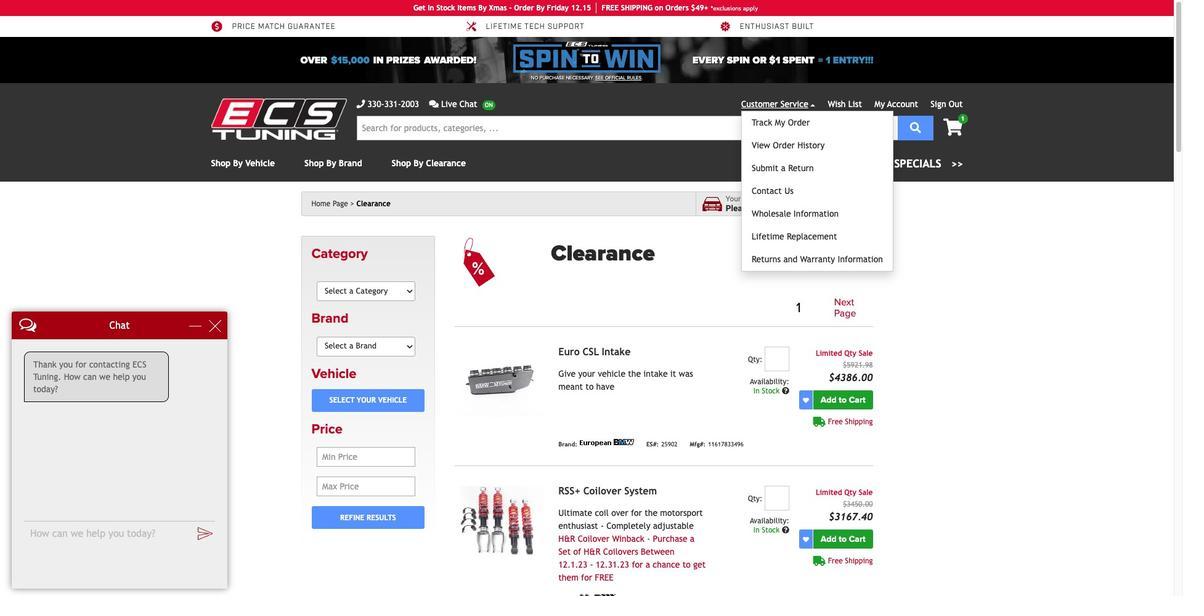 Task type: describe. For each thing, give the bounding box(es) containing it.
page for home
[[333, 200, 348, 208]]

a inside your vehicle please tap 'select' to pick a vehicle
[[823, 203, 828, 213]]

return
[[788, 163, 814, 173]]

cart for $3167.40
[[849, 534, 866, 545]]

1 horizontal spatial 1 link
[[934, 114, 968, 137]]

a inside customer service element
[[781, 163, 786, 173]]

customer
[[741, 99, 778, 109]]

in for euro csl intake
[[754, 387, 760, 396]]

wholesale information link
[[742, 203, 893, 226]]

on
[[655, 4, 663, 12]]

free shipping for $4386.00
[[828, 418, 873, 427]]

refine
[[340, 514, 364, 522]]

by left xmas
[[478, 4, 487, 12]]

contact us link
[[742, 180, 893, 203]]

1 horizontal spatial h&r
[[584, 547, 601, 557]]

$4386.00
[[829, 372, 873, 384]]

set
[[559, 547, 571, 557]]

sales
[[849, 157, 880, 170]]

ultimate coil over for the motorsport enthusiast - completely adjustable h&r coilover winback - purchase a set of h&r coilovers between 12.1.23 - 12.31.23 for a chance to get them for free
[[559, 509, 706, 583]]

coil
[[595, 509, 609, 518]]

account
[[887, 99, 918, 109]]

by for shop by brand
[[327, 158, 336, 168]]

select your vehicle link
[[312, 389, 425, 412]]

1 vertical spatial brand
[[312, 311, 349, 327]]

$3450.00
[[843, 501, 873, 509]]

vehicle up select at the left of page
[[312, 366, 356, 382]]

price for price match guarantee
[[232, 22, 256, 32]]

history
[[798, 141, 825, 150]]

ecs tuning image
[[211, 99, 347, 140]]

built
[[792, 22, 814, 32]]

track my order link
[[742, 112, 893, 134]]

qty: for $4386.00
[[748, 356, 763, 364]]

1 vertical spatial for
[[632, 560, 643, 570]]

free for $3167.40
[[828, 557, 843, 566]]

limited for $4386.00
[[816, 350, 842, 358]]

csl
[[583, 346, 599, 358]]

see official rules link
[[595, 75, 642, 82]]

to inside your vehicle please tap 'select' to pick a vehicle
[[796, 203, 803, 213]]

in stock for $3167.40
[[754, 526, 782, 535]]

support
[[548, 22, 585, 32]]

free for $4386.00
[[828, 418, 843, 427]]

to down $4386.00
[[839, 395, 847, 406]]

in for rss+ coilover system
[[754, 526, 760, 535]]

'select'
[[768, 203, 794, 213]]

page for next
[[834, 307, 856, 320]]

get
[[693, 560, 706, 570]]

customer service
[[741, 99, 809, 109]]

0 vertical spatial for
[[631, 509, 642, 518]]

price for price
[[312, 421, 343, 437]]

chance
[[653, 560, 680, 570]]

replacement
[[787, 232, 837, 242]]

intake
[[644, 369, 668, 379]]

tap
[[753, 203, 765, 213]]

free shipping for $3167.40
[[828, 557, 873, 566]]

guarantee
[[288, 22, 336, 32]]

vehicle inside your vehicle please tap 'select' to pick a vehicle
[[743, 195, 767, 203]]

1 inside paginated product list navigation navigation
[[796, 300, 801, 316]]

sign out link
[[931, 99, 963, 109]]

- right 12.1.23
[[590, 560, 593, 570]]

2 horizontal spatial 1
[[961, 115, 965, 122]]

enthusiast built
[[740, 22, 814, 32]]

coilovers
[[603, 547, 638, 557]]

1 vertical spatial information
[[838, 255, 883, 264]]

0 vertical spatial stock
[[436, 4, 455, 12]]

cart for $4386.00
[[849, 395, 866, 406]]

select your vehicle
[[329, 397, 407, 405]]

ship
[[621, 4, 636, 12]]

to inside ultimate coil over for the motorsport enthusiast - completely adjustable h&r coilover winback - purchase a set of h&r coilovers between 12.1.23 - 12.31.23 for a chance to get them for free
[[683, 560, 691, 570]]

ultimate
[[559, 509, 592, 518]]

sale for $3167.40
[[859, 489, 873, 497]]

genuine european bmw - corporate logo image
[[580, 440, 634, 447]]

get in stock items by xmas - order by friday 12.15
[[413, 4, 591, 12]]

give your vehicle the intake it was meant to have
[[559, 369, 693, 392]]

Min Price number field
[[317, 448, 415, 467]]

was
[[679, 369, 693, 379]]

qty for $4386.00
[[844, 350, 857, 358]]

submit a return
[[752, 163, 814, 173]]

0 horizontal spatial h&r
[[559, 534, 575, 544]]

limited qty sale $3450.00 $3167.40
[[816, 489, 873, 523]]

coilover inside ultimate coil over for the motorsport enthusiast - completely adjustable h&r coilover winback - purchase a set of h&r coilovers between 12.1.23 - 12.31.23 for a chance to get them for free
[[578, 534, 610, 544]]

330-331-2003 link
[[357, 98, 419, 111]]

shop for shop by clearance
[[392, 158, 411, 168]]

lifetime for lifetime replacement
[[752, 232, 784, 242]]

winback
[[612, 534, 645, 544]]

stock for rss+ coilover system
[[762, 526, 780, 535]]

ecs tuning 'spin to win' contest logo image
[[514, 42, 660, 73]]

rss+
[[559, 486, 580, 497]]

$1
[[769, 54, 780, 66]]

view order history
[[752, 141, 825, 150]]

shipping for $3167.40
[[845, 557, 873, 566]]

add to cart button for $3167.40
[[813, 530, 873, 549]]

out
[[949, 99, 963, 109]]

purchase
[[540, 75, 565, 81]]

entry!!!
[[833, 54, 874, 66]]

my inside customer service element
[[775, 118, 785, 128]]

mfg#:
[[690, 441, 706, 448]]

or
[[753, 54, 767, 66]]

shop by vehicle
[[211, 158, 275, 168]]

in
[[373, 54, 384, 66]]

330-331-2003
[[368, 99, 419, 109]]

euro csl intake link
[[559, 346, 631, 358]]

mfg#: 11617833496
[[690, 441, 744, 448]]

home
[[312, 200, 331, 208]]

price match guarantee
[[232, 22, 336, 32]]

chat
[[460, 99, 477, 109]]

in stock for $4386.00
[[754, 387, 782, 396]]

lifetime tech support link
[[465, 21, 585, 32]]

sign
[[931, 99, 946, 109]]

the inside ultimate coil over for the motorsport enthusiast - completely adjustable h&r coilover winback - purchase a set of h&r coilovers between 12.1.23 - 12.31.23 for a chance to get them for free
[[645, 509, 658, 518]]

no
[[531, 75, 538, 81]]

give
[[559, 369, 576, 379]]

add to wish list image
[[803, 537, 809, 543]]

=
[[818, 54, 823, 66]]

0 horizontal spatial clearance
[[357, 200, 391, 208]]

lifetime tech support
[[486, 22, 585, 32]]

see
[[595, 75, 604, 81]]

meant
[[559, 382, 583, 392]]

11617833496
[[708, 441, 744, 448]]

Search text field
[[357, 116, 898, 141]]

shopping cart image
[[944, 119, 963, 136]]

shop by clearance link
[[392, 158, 466, 168]]

lifetime for lifetime tech support
[[486, 22, 522, 32]]

spent
[[783, 54, 815, 66]]

contact us
[[752, 186, 794, 196]]

intake
[[602, 346, 631, 358]]

331-
[[384, 99, 401, 109]]

sign out
[[931, 99, 963, 109]]

over $15,000 in prizes
[[300, 54, 420, 66]]

completely
[[607, 521, 651, 531]]

$15,000
[[331, 54, 370, 66]]

spin
[[727, 54, 750, 66]]

items
[[457, 4, 476, 12]]

wholesale information
[[752, 209, 839, 219]]

order inside view order history link
[[773, 141, 795, 150]]

add to cart button for $4386.00
[[813, 391, 873, 410]]

shop by clearance
[[392, 158, 466, 168]]

h&r - corporate logo image
[[580, 595, 616, 597]]



Task type: locate. For each thing, give the bounding box(es) containing it.
shop for shop by brand
[[304, 158, 324, 168]]

prizes
[[386, 54, 420, 66]]

clearance
[[426, 158, 466, 168], [357, 200, 391, 208], [551, 240, 655, 267]]

shipping for $4386.00
[[845, 418, 873, 427]]

match
[[258, 22, 285, 32]]

your inside 'give your vehicle the intake it was meant to have'
[[578, 369, 595, 379]]

0 vertical spatial order
[[514, 4, 534, 12]]

enthusiast built link
[[719, 21, 814, 32]]

by down the 'ecs tuning' image at left
[[233, 158, 243, 168]]

select
[[329, 397, 355, 405]]

availability: up question circle image
[[750, 378, 789, 387]]

order inside track my order link
[[788, 118, 810, 128]]

limited inside limited qty sale $5921.98 $4386.00
[[816, 350, 842, 358]]

1 add from the top
[[821, 395, 837, 406]]

price down select at the left of page
[[312, 421, 343, 437]]

wish list link
[[828, 99, 862, 109]]

limited up $3167.40
[[816, 489, 842, 497]]

limited inside limited qty sale $3450.00 $3167.40
[[816, 489, 842, 497]]

a right purchase
[[690, 534, 695, 544]]

a right 'pick'
[[823, 203, 828, 213]]

to left "have"
[[586, 382, 594, 392]]

330-
[[368, 99, 384, 109]]

1 vertical spatial add to cart button
[[813, 530, 873, 549]]

by up the home page link
[[327, 158, 336, 168]]

free left ship
[[602, 4, 619, 12]]

free shipping down $3167.40
[[828, 557, 873, 566]]

qty inside limited qty sale $5921.98 $4386.00
[[844, 350, 857, 358]]

1 vertical spatial vehicle
[[598, 369, 626, 379]]

1 shipping from the top
[[845, 418, 873, 427]]

2 vertical spatial stock
[[762, 526, 780, 535]]

0 horizontal spatial your
[[357, 397, 376, 405]]

to inside 'give your vehicle the intake it was meant to have'
[[586, 382, 594, 392]]

vehicle inside 'give your vehicle the intake it was meant to have'
[[598, 369, 626, 379]]

search image
[[910, 122, 921, 133]]

next
[[834, 296, 854, 309]]

wish list
[[828, 99, 862, 109]]

returns and warranty information link
[[742, 248, 893, 271]]

sale up $3450.00
[[859, 489, 873, 497]]

coilover down the enthusiast
[[578, 534, 610, 544]]

0 vertical spatial qty:
[[748, 356, 763, 364]]

vehicle up tap
[[743, 195, 767, 203]]

shipping down $3167.40
[[845, 557, 873, 566]]

1 horizontal spatial clearance
[[426, 158, 466, 168]]

0 vertical spatial free
[[602, 4, 619, 12]]

in left question circle image
[[754, 387, 760, 396]]

vehicle right select at the left of page
[[378, 397, 407, 405]]

2 qty from the top
[[844, 489, 857, 497]]

shipping down $4386.00
[[845, 418, 873, 427]]

1 vertical spatial 1 link
[[789, 298, 808, 319]]

1 vertical spatial 1
[[961, 115, 965, 122]]

1 horizontal spatial vehicle
[[830, 203, 857, 213]]

1
[[826, 54, 831, 66], [961, 115, 965, 122], [796, 300, 801, 316]]

orders
[[666, 4, 689, 12]]

next page
[[834, 296, 856, 320]]

track
[[752, 118, 772, 128]]

the left the intake
[[628, 369, 641, 379]]

1 vertical spatial stock
[[762, 387, 780, 396]]

2 add from the top
[[821, 534, 837, 545]]

0 horizontal spatial the
[[628, 369, 641, 379]]

availability: for $3167.40
[[750, 517, 789, 526]]

0 horizontal spatial vehicle
[[598, 369, 626, 379]]

1 in stock from the top
[[754, 387, 782, 396]]

add to wish list image
[[803, 397, 809, 403]]

over
[[300, 54, 327, 66]]

1 vertical spatial clearance
[[357, 200, 391, 208]]

0 vertical spatial lifetime
[[486, 22, 522, 32]]

your right give
[[578, 369, 595, 379]]

a left return
[[781, 163, 786, 173]]

3 shop from the left
[[392, 158, 411, 168]]

0 horizontal spatial 1
[[796, 300, 801, 316]]

1 add to cart from the top
[[821, 395, 866, 406]]

cart down $3167.40
[[849, 534, 866, 545]]

price left 'match'
[[232, 22, 256, 32]]

0 vertical spatial free shipping
[[828, 418, 873, 427]]

the inside 'give your vehicle the intake it was meant to have'
[[628, 369, 641, 379]]

1 link inside paginated product list navigation navigation
[[789, 298, 808, 319]]

refine results link
[[312, 507, 425, 530]]

list
[[848, 99, 862, 109]]

motorsport
[[660, 509, 703, 518]]

rules
[[627, 75, 642, 81]]

1 vertical spatial in stock
[[754, 526, 782, 535]]

1 shop from the left
[[211, 158, 231, 168]]

apply
[[743, 5, 758, 11]]

1 free from the top
[[828, 418, 843, 427]]

1 vertical spatial qty
[[844, 489, 857, 497]]

1 vertical spatial coilover
[[578, 534, 610, 544]]

for up the completely
[[631, 509, 642, 518]]

in left question circle icon
[[754, 526, 760, 535]]

adjustable
[[653, 521, 694, 531]]

sale for $4386.00
[[859, 350, 873, 358]]

1 free shipping from the top
[[828, 418, 873, 427]]

1 limited from the top
[[816, 350, 842, 358]]

0 vertical spatial information
[[794, 209, 839, 219]]

for right them
[[581, 573, 592, 583]]

home page link
[[312, 200, 354, 208]]

have
[[596, 382, 615, 392]]

0 vertical spatial the
[[628, 369, 641, 379]]

information down contact us link
[[794, 209, 839, 219]]

in right get
[[428, 4, 434, 12]]

2 shipping from the top
[[845, 557, 873, 566]]

shop by brand
[[304, 158, 362, 168]]

2 limited from the top
[[816, 489, 842, 497]]

your for select
[[357, 397, 376, 405]]

add to cart for $4386.00
[[821, 395, 866, 406]]

free shipping down $4386.00
[[828, 418, 873, 427]]

Max Price number field
[[317, 477, 415, 497]]

order up submit a return
[[773, 141, 795, 150]]

2 cart from the top
[[849, 534, 866, 545]]

None number field
[[765, 347, 789, 372], [765, 486, 789, 511], [765, 347, 789, 372], [765, 486, 789, 511]]

stock left question circle image
[[762, 387, 780, 396]]

h&r up set
[[559, 534, 575, 544]]

0 vertical spatial add to cart
[[821, 395, 866, 406]]

page inside paginated product list navigation navigation
[[834, 307, 856, 320]]

track my order
[[752, 118, 810, 128]]

25902
[[661, 441, 678, 448]]

0 vertical spatial 1
[[826, 54, 831, 66]]

by
[[478, 4, 487, 12], [536, 4, 545, 12], [233, 158, 243, 168], [327, 158, 336, 168], [414, 158, 423, 168]]

add for $4386.00
[[821, 395, 837, 406]]

0 horizontal spatial 1 link
[[789, 298, 808, 319]]

1 link left next
[[789, 298, 808, 319]]

please
[[726, 203, 751, 213]]

0 vertical spatial add to cart button
[[813, 391, 873, 410]]

2 vertical spatial 1
[[796, 300, 801, 316]]

2 horizontal spatial shop
[[392, 158, 411, 168]]

add for $3167.40
[[821, 534, 837, 545]]

the
[[628, 369, 641, 379], [645, 509, 658, 518]]

0 vertical spatial brand
[[339, 158, 362, 168]]

1 horizontal spatial 1
[[826, 54, 831, 66]]

- up "between"
[[647, 534, 650, 544]]

0 vertical spatial my
[[875, 99, 885, 109]]

qty
[[844, 350, 857, 358], [844, 489, 857, 497]]

2 add to cart from the top
[[821, 534, 866, 545]]

1 vertical spatial add
[[821, 534, 837, 545]]

information right 'warranty'
[[838, 255, 883, 264]]

cart
[[849, 395, 866, 406], [849, 534, 866, 545]]

service
[[781, 99, 809, 109]]

stock left question circle icon
[[762, 526, 780, 535]]

order
[[514, 4, 534, 12], [788, 118, 810, 128], [773, 141, 795, 150]]

phone image
[[357, 100, 365, 108]]

my left account
[[875, 99, 885, 109]]

2003
[[401, 99, 419, 109]]

limited for $3167.40
[[816, 489, 842, 497]]

over
[[611, 509, 628, 518]]

1 vertical spatial free
[[595, 573, 614, 583]]

purchase
[[653, 534, 688, 544]]

2 free shipping from the top
[[828, 557, 873, 566]]

0 horizontal spatial shop
[[211, 158, 231, 168]]

rss+ coilover system link
[[559, 486, 657, 497]]

for down coilovers
[[632, 560, 643, 570]]

by left friday
[[536, 4, 545, 12]]

h&r right of
[[584, 547, 601, 557]]

0 vertical spatial limited
[[816, 350, 842, 358]]

your right select at the left of page
[[357, 397, 376, 405]]

availability: up question circle icon
[[750, 517, 789, 526]]

question circle image
[[782, 388, 789, 395]]

rss+ coilover system
[[559, 486, 657, 497]]

between
[[641, 547, 675, 557]]

&
[[883, 157, 891, 170]]

2 qty: from the top
[[748, 495, 763, 504]]

vehicle up "have"
[[598, 369, 626, 379]]

ping
[[636, 4, 653, 12]]

0 vertical spatial in stock
[[754, 387, 782, 396]]

1 vertical spatial free shipping
[[828, 557, 873, 566]]

1 vertical spatial sale
[[859, 489, 873, 497]]

1 vertical spatial free
[[828, 557, 843, 566]]

the down system
[[645, 509, 658, 518]]

2 availability: from the top
[[750, 517, 789, 526]]

availability: for $4386.00
[[750, 378, 789, 387]]

2 sale from the top
[[859, 489, 873, 497]]

qty for $3167.40
[[844, 489, 857, 497]]

question circle image
[[782, 527, 789, 534]]

1 vertical spatial order
[[788, 118, 810, 128]]

0 vertical spatial clearance
[[426, 158, 466, 168]]

add to cart button down $3167.40
[[813, 530, 873, 549]]

0 vertical spatial 1 link
[[934, 114, 968, 137]]

1 sale from the top
[[859, 350, 873, 358]]

to left 'pick'
[[796, 203, 803, 213]]

submit a return link
[[742, 157, 893, 180]]

0 horizontal spatial price
[[232, 22, 256, 32]]

2 add to cart button from the top
[[813, 530, 873, 549]]

your inside select your vehicle link
[[357, 397, 376, 405]]

0 vertical spatial qty
[[844, 350, 857, 358]]

add to cart down $4386.00
[[821, 395, 866, 406]]

1 vertical spatial qty:
[[748, 495, 763, 504]]

necessary.
[[566, 75, 594, 81]]

- right xmas
[[509, 4, 512, 12]]

qty up $3450.00
[[844, 489, 857, 497]]

sale up "$5921.98"
[[859, 350, 873, 358]]

1 left next
[[796, 300, 801, 316]]

shop by brand link
[[304, 158, 362, 168]]

add to cart down $3167.40
[[821, 534, 866, 545]]

2 shop from the left
[[304, 158, 324, 168]]

0 vertical spatial coilover
[[583, 486, 622, 497]]

1 add to cart button from the top
[[813, 391, 873, 410]]

view
[[752, 141, 770, 150]]

customer service element
[[741, 111, 894, 272]]

friday
[[547, 4, 569, 12]]

free down $4386.00
[[828, 418, 843, 427]]

0 vertical spatial price
[[232, 22, 256, 32]]

add right add to wish list icon
[[821, 395, 837, 406]]

1 vertical spatial h&r
[[584, 547, 601, 557]]

2 horizontal spatial clearance
[[551, 240, 655, 267]]

order down the service
[[788, 118, 810, 128]]

2 in stock from the top
[[754, 526, 782, 535]]

qty: for $3167.40
[[748, 495, 763, 504]]

$5921.98
[[843, 361, 873, 370]]

1 availability: from the top
[[750, 378, 789, 387]]

refine results
[[340, 514, 396, 522]]

1 vertical spatial limited
[[816, 489, 842, 497]]

shop for shop by vehicle
[[211, 158, 231, 168]]

0 horizontal spatial page
[[333, 200, 348, 208]]

1 vertical spatial cart
[[849, 534, 866, 545]]

view order history link
[[742, 134, 893, 157]]

your for give
[[578, 369, 595, 379]]

euro csl intake
[[559, 346, 631, 358]]

to down $3167.40
[[839, 534, 847, 545]]

system
[[624, 486, 657, 497]]

comments image
[[429, 100, 439, 108]]

euro
[[559, 346, 580, 358]]

page up limited qty sale $5921.98 $4386.00
[[834, 307, 856, 320]]

order up "lifetime tech support" link on the top
[[514, 4, 534, 12]]

1 horizontal spatial your
[[578, 369, 595, 379]]

1 horizontal spatial lifetime
[[752, 232, 784, 242]]

cart down $4386.00
[[849, 395, 866, 406]]

2 vertical spatial clearance
[[551, 240, 655, 267]]

paginated product list navigation navigation
[[551, 295, 873, 322]]

qty up "$5921.98"
[[844, 350, 857, 358]]

1 vertical spatial in
[[754, 387, 760, 396]]

1 vertical spatial price
[[312, 421, 343, 437]]

- down the coil
[[601, 521, 604, 531]]

lifetime inside customer service element
[[752, 232, 784, 242]]

0 vertical spatial h&r
[[559, 534, 575, 544]]

0 vertical spatial shipping
[[845, 418, 873, 427]]

1 horizontal spatial page
[[834, 307, 856, 320]]

no purchase necessary. see official rules .
[[531, 75, 643, 81]]

live
[[441, 99, 457, 109]]

0 horizontal spatial lifetime
[[486, 22, 522, 32]]

1 horizontal spatial the
[[645, 509, 658, 518]]

enthusiast
[[559, 521, 598, 531]]

0 vertical spatial sale
[[859, 350, 873, 358]]

free down 12.31.23
[[595, 573, 614, 583]]

es#: 25902
[[646, 441, 678, 448]]

1 horizontal spatial shop
[[304, 158, 324, 168]]

0 vertical spatial vehicle
[[830, 203, 857, 213]]

1 horizontal spatial price
[[312, 421, 343, 437]]

0 vertical spatial page
[[333, 200, 348, 208]]

1 qty: from the top
[[748, 356, 763, 364]]

stock for euro csl intake
[[762, 387, 780, 396]]

1 horizontal spatial my
[[875, 99, 885, 109]]

lifetime down the get in stock items by xmas - order by friday 12.15
[[486, 22, 522, 32]]

es#:
[[646, 441, 659, 448]]

2 vertical spatial in
[[754, 526, 760, 535]]

wholesale
[[752, 209, 791, 219]]

stock left items
[[436, 4, 455, 12]]

$3167.40
[[829, 512, 873, 523]]

category
[[312, 246, 368, 262]]

1 vertical spatial shipping
[[845, 557, 873, 566]]

0 vertical spatial in
[[428, 4, 434, 12]]

warranty
[[800, 255, 835, 264]]

page
[[333, 200, 348, 208], [834, 307, 856, 320]]

of
[[573, 547, 581, 557]]

free ship ping on orders $49+ *exclusions apply
[[602, 4, 758, 12]]

0 vertical spatial cart
[[849, 395, 866, 406]]

1 vertical spatial add to cart
[[821, 534, 866, 545]]

1 vertical spatial page
[[834, 307, 856, 320]]

1 link down sign out link
[[934, 114, 968, 137]]

es#25902 - 11617833496 - euro csl intake - give your vehicle the intake it was meant to have - genuine european bmw - bmw image
[[455, 347, 549, 417]]

submit
[[752, 163, 779, 173]]

1 cart from the top
[[849, 395, 866, 406]]

a down "between"
[[646, 560, 650, 570]]

vehicle down the 'ecs tuning' image at left
[[245, 158, 275, 168]]

1 vertical spatial my
[[775, 118, 785, 128]]

1 vertical spatial lifetime
[[752, 232, 784, 242]]

0 vertical spatial your
[[578, 369, 595, 379]]

1 vertical spatial the
[[645, 509, 658, 518]]

us
[[785, 186, 794, 196]]

shop by vehicle link
[[211, 158, 275, 168]]

limited qty sale $5921.98 $4386.00
[[816, 350, 873, 384]]

1 down out
[[961, 115, 965, 122]]

es#4430806 - 32132-2 - rss+ coilover system - ultimate coil over for the motorsport enthusiast - completely adjustable - h&r - audi image
[[455, 486, 549, 557]]

by for shop by clearance
[[414, 158, 423, 168]]

sale inside limited qty sale $5921.98 $4386.00
[[859, 350, 873, 358]]

vehicle inside your vehicle please tap 'select' to pick a vehicle
[[830, 203, 857, 213]]

sale
[[859, 350, 873, 358], [859, 489, 873, 497]]

in
[[428, 4, 434, 12], [754, 387, 760, 396], [754, 526, 760, 535]]

lifetime up returns at the right of page
[[752, 232, 784, 242]]

add
[[821, 395, 837, 406], [821, 534, 837, 545]]

sale inside limited qty sale $3450.00 $3167.40
[[859, 489, 873, 497]]

0 vertical spatial add
[[821, 395, 837, 406]]

price match guarantee link
[[211, 21, 336, 32]]

1 qty from the top
[[844, 350, 857, 358]]

shop
[[211, 158, 231, 168], [304, 158, 324, 168], [392, 158, 411, 168]]

qty:
[[748, 356, 763, 364], [748, 495, 763, 504]]

add right add to wish list image
[[821, 534, 837, 545]]

1 vertical spatial your
[[357, 397, 376, 405]]

free inside ultimate coil over for the motorsport enthusiast - completely adjustable h&r coilover winback - purchase a set of h&r coilovers between 12.1.23 - 12.31.23 for a chance to get them for free
[[595, 573, 614, 583]]

*exclusions
[[711, 5, 741, 11]]

vehicle right 'pick'
[[830, 203, 857, 213]]

by down '2003'
[[414, 158, 423, 168]]

page right "home"
[[333, 200, 348, 208]]

coilover up the coil
[[583, 486, 622, 497]]

every
[[693, 54, 725, 66]]

your
[[578, 369, 595, 379], [357, 397, 376, 405]]

add to cart for $3167.40
[[821, 534, 866, 545]]

to left get
[[683, 560, 691, 570]]

2 vertical spatial for
[[581, 573, 592, 583]]

0 vertical spatial availability:
[[750, 378, 789, 387]]

live chat link
[[429, 98, 495, 111]]

0 vertical spatial free
[[828, 418, 843, 427]]

limited up $4386.00
[[816, 350, 842, 358]]

0 horizontal spatial my
[[775, 118, 785, 128]]

by for shop by vehicle
[[233, 158, 243, 168]]

1 right =
[[826, 54, 831, 66]]

add to cart button down $4386.00
[[813, 391, 873, 410]]

1 vertical spatial availability:
[[750, 517, 789, 526]]

free down $3167.40
[[828, 557, 843, 566]]

2 vertical spatial order
[[773, 141, 795, 150]]

2 free from the top
[[828, 557, 843, 566]]

qty inside limited qty sale $3450.00 $3167.40
[[844, 489, 857, 497]]

my right the track at top
[[775, 118, 785, 128]]

home page
[[312, 200, 348, 208]]



Task type: vqa. For each thing, say whether or not it's contained in the screenshot.
Live Chat Link
yes



